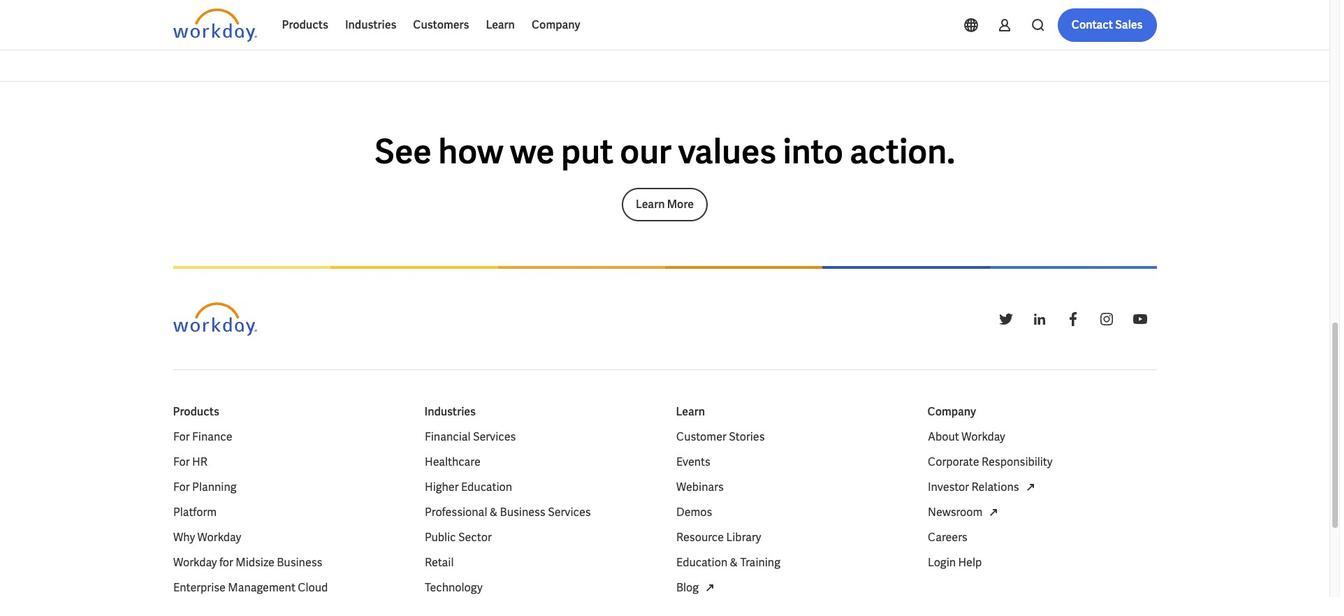 Task type: vqa. For each thing, say whether or not it's contained in the screenshot.
Industries inside dropdown button
yes



Task type: locate. For each thing, give the bounding box(es) containing it.
1 vertical spatial workday
[[197, 531, 241, 545]]

1 vertical spatial opens in a new tab image
[[986, 505, 1002, 522]]

contact
[[1072, 17, 1114, 32]]

2 list from the left
[[425, 429, 654, 598]]

0 horizontal spatial &
[[490, 505, 498, 520]]

go to the homepage image for see how we put our values into action.
[[173, 8, 257, 42]]

learn up the customer
[[676, 405, 705, 419]]

industries
[[345, 17, 397, 32], [425, 405, 476, 419]]

1 horizontal spatial company
[[928, 405, 977, 419]]

0 vertical spatial opens in a new tab image
[[1022, 480, 1039, 496]]

education
[[461, 480, 512, 495], [676, 556, 728, 570]]

opens in a new tab image right the blog
[[702, 580, 718, 597]]

enterprise
[[173, 581, 225, 596]]

1 vertical spatial &
[[730, 556, 738, 570]]

enterprise management cloud
[[173, 581, 328, 596]]

industries up financial
[[425, 405, 476, 419]]

1 vertical spatial for
[[173, 455, 190, 470]]

values
[[679, 130, 777, 173]]

why workday link
[[173, 530, 241, 547]]

corporate responsibility
[[928, 455, 1053, 470]]

list containing about workday
[[928, 429, 1157, 572]]

financial services link
[[425, 429, 516, 446]]

0 vertical spatial go to the homepage image
[[173, 8, 257, 42]]

education up professional & business services
[[461, 480, 512, 495]]

& left training
[[730, 556, 738, 570]]

1 vertical spatial learn
[[636, 197, 665, 212]]

training
[[740, 556, 781, 570]]

1 horizontal spatial &
[[730, 556, 738, 570]]

& up sector at the left of page
[[490, 505, 498, 520]]

workday up for
[[197, 531, 241, 545]]

0 horizontal spatial company
[[532, 17, 581, 32]]

put
[[561, 130, 614, 173]]

for for for planning
[[173, 480, 190, 495]]

list containing financial services
[[425, 429, 654, 598]]

customer
[[676, 430, 727, 445]]

go to instagram image
[[1099, 311, 1115, 328]]

2 vertical spatial learn
[[676, 405, 705, 419]]

action.
[[850, 130, 956, 173]]

industries inside dropdown button
[[345, 17, 397, 32]]

see how we put our values into action.
[[375, 130, 956, 173]]

for up for hr
[[173, 430, 190, 445]]

1 list from the left
[[173, 429, 402, 598]]

business down higher education link
[[500, 505, 545, 520]]

go to twitter image
[[998, 311, 1015, 328]]

0 vertical spatial for
[[173, 430, 190, 445]]

public
[[425, 531, 456, 545]]

company right learn dropdown button
[[532, 17, 581, 32]]

0 horizontal spatial products
[[173, 405, 219, 419]]

company
[[532, 17, 581, 32], [928, 405, 977, 419]]

workday for why workday
[[197, 531, 241, 545]]

1 horizontal spatial industries
[[425, 405, 476, 419]]

opens in a new tab image down responsibility
[[1022, 480, 1039, 496]]

customers
[[413, 17, 469, 32]]

list for products
[[173, 429, 402, 598]]

1 vertical spatial services
[[548, 505, 591, 520]]

for for for hr
[[173, 455, 190, 470]]

4 list from the left
[[928, 429, 1157, 572]]

contact sales
[[1072, 17, 1143, 32]]

1 horizontal spatial products
[[282, 17, 328, 32]]

learn inside dropdown button
[[486, 17, 515, 32]]

professional
[[425, 505, 487, 520]]

list containing for finance
[[173, 429, 402, 598]]

go to the homepage image
[[173, 8, 257, 42], [173, 303, 257, 336]]

login help link
[[928, 555, 982, 572]]

education & training
[[676, 556, 781, 570]]

for left hr
[[173, 455, 190, 470]]

0 vertical spatial learn
[[486, 17, 515, 32]]

0 horizontal spatial services
[[473, 430, 516, 445]]

business up cloud
[[277, 556, 322, 570]]

2 vertical spatial opens in a new tab image
[[702, 580, 718, 597]]

& inside 'link'
[[490, 505, 498, 520]]

customer stories link
[[676, 429, 765, 446]]

2 go to the homepage image from the top
[[173, 303, 257, 336]]

workday up the 'corporate responsibility'
[[962, 430, 1006, 445]]

education down resource
[[676, 556, 728, 570]]

public sector
[[425, 531, 492, 545]]

learn button
[[478, 8, 524, 42]]

0 horizontal spatial business
[[277, 556, 322, 570]]

learn for learn more
[[636, 197, 665, 212]]

0 horizontal spatial learn
[[486, 17, 515, 32]]

professional & business services link
[[425, 505, 591, 522]]

platform link
[[173, 505, 216, 522]]

workday up enterprise
[[173, 556, 217, 570]]

2 horizontal spatial learn
[[676, 405, 705, 419]]

for down for hr link at the left
[[173, 480, 190, 495]]

1 go to the homepage image from the top
[[173, 8, 257, 42]]

1 horizontal spatial learn
[[636, 197, 665, 212]]

into
[[783, 130, 844, 173]]

learn
[[486, 17, 515, 32], [636, 197, 665, 212], [676, 405, 705, 419]]

learn left more in the top of the page
[[636, 197, 665, 212]]

events
[[676, 455, 711, 470]]

go to youtube image
[[1132, 311, 1149, 328]]

company up about
[[928, 405, 977, 419]]

1 vertical spatial go to the homepage image
[[173, 303, 257, 336]]

opens in a new tab image for investor relations
[[1022, 480, 1039, 496]]

1 horizontal spatial opens in a new tab image
[[986, 505, 1002, 522]]

list containing customer stories
[[676, 429, 906, 597]]

0 vertical spatial products
[[282, 17, 328, 32]]

1 vertical spatial industries
[[425, 405, 476, 419]]

why
[[173, 531, 195, 545]]

1 vertical spatial products
[[173, 405, 219, 419]]

2 for from the top
[[173, 455, 190, 470]]

list
[[173, 429, 402, 598], [425, 429, 654, 598], [676, 429, 906, 597], [928, 429, 1157, 572]]

corporate responsibility link
[[928, 454, 1053, 471]]

our
[[620, 130, 672, 173]]

0 vertical spatial company
[[532, 17, 581, 32]]

1 vertical spatial business
[[277, 556, 322, 570]]

opens in a new tab image
[[1022, 480, 1039, 496], [986, 505, 1002, 522], [702, 580, 718, 597]]

products
[[282, 17, 328, 32], [173, 405, 219, 419]]

1 horizontal spatial education
[[676, 556, 728, 570]]

0 horizontal spatial opens in a new tab image
[[702, 580, 718, 597]]

management
[[228, 581, 295, 596]]

investor relations
[[928, 480, 1019, 495]]

2 vertical spatial for
[[173, 480, 190, 495]]

1 horizontal spatial services
[[548, 505, 591, 520]]

midsize
[[235, 556, 274, 570]]

login
[[928, 556, 956, 570]]

enterprise management cloud link
[[173, 580, 328, 597]]

0 vertical spatial industries
[[345, 17, 397, 32]]

0 vertical spatial education
[[461, 480, 512, 495]]

0 vertical spatial workday
[[962, 430, 1006, 445]]

investor relations link
[[928, 480, 1039, 496]]

workday
[[962, 430, 1006, 445], [197, 531, 241, 545], [173, 556, 217, 570]]

stories
[[729, 430, 765, 445]]

1 for from the top
[[173, 430, 190, 445]]

about workday
[[928, 430, 1006, 445]]

events link
[[676, 454, 711, 471]]

2 vertical spatial workday
[[173, 556, 217, 570]]

0 horizontal spatial industries
[[345, 17, 397, 32]]

healthcare link
[[425, 454, 480, 471]]

products up for finance
[[173, 405, 219, 419]]

0 vertical spatial business
[[500, 505, 545, 520]]

3 list from the left
[[676, 429, 906, 597]]

3 for from the top
[[173, 480, 190, 495]]

customers button
[[405, 8, 478, 42]]

go to linkedin image
[[1032, 311, 1048, 328]]

0 vertical spatial &
[[490, 505, 498, 520]]

newsroom
[[928, 505, 983, 520]]

blog
[[676, 581, 699, 596]]

for
[[173, 430, 190, 445], [173, 455, 190, 470], [173, 480, 190, 495]]

learn for learn dropdown button
[[486, 17, 515, 32]]

library
[[726, 531, 761, 545]]

business
[[500, 505, 545, 520], [277, 556, 322, 570]]

products left "industries" dropdown button
[[282, 17, 328, 32]]

2 horizontal spatial opens in a new tab image
[[1022, 480, 1039, 496]]

for for for finance
[[173, 430, 190, 445]]

products inside dropdown button
[[282, 17, 328, 32]]

opens in a new tab image down the relations
[[986, 505, 1002, 522]]

learn left company "dropdown button"
[[486, 17, 515, 32]]

1 horizontal spatial business
[[500, 505, 545, 520]]

industries right products dropdown button
[[345, 17, 397, 32]]

workday for midsize business link
[[173, 555, 322, 572]]

contact sales link
[[1058, 8, 1157, 42]]



Task type: describe. For each thing, give the bounding box(es) containing it.
cloud
[[298, 581, 328, 596]]

list for company
[[928, 429, 1157, 572]]

hr
[[192, 455, 207, 470]]

how
[[439, 130, 504, 173]]

industries button
[[337, 8, 405, 42]]

opens in a new tab image for newsroom
[[986, 505, 1002, 522]]

careers link
[[928, 530, 968, 547]]

1 vertical spatial company
[[928, 405, 977, 419]]

& for professional
[[490, 505, 498, 520]]

webinars link
[[676, 480, 724, 496]]

technology link
[[425, 580, 482, 597]]

more
[[667, 197, 694, 212]]

for
[[219, 556, 233, 570]]

0 vertical spatial services
[[473, 430, 516, 445]]

retail
[[425, 556, 454, 570]]

learn more link
[[622, 188, 708, 222]]

list for learn
[[676, 429, 906, 597]]

sector
[[458, 531, 492, 545]]

for planning
[[173, 480, 236, 495]]

services inside 'link'
[[548, 505, 591, 520]]

education & training link
[[676, 555, 781, 572]]

technology
[[425, 581, 482, 596]]

healthcare
[[425, 455, 480, 470]]

higher education
[[425, 480, 512, 495]]

business inside 'workday for midsize business' link
[[277, 556, 322, 570]]

sales
[[1116, 17, 1143, 32]]

public sector link
[[425, 530, 492, 547]]

workday for about workday
[[962, 430, 1006, 445]]

webinars
[[676, 480, 724, 495]]

higher
[[425, 480, 459, 495]]

business inside professional & business services 'link'
[[500, 505, 545, 520]]

financial services
[[425, 430, 516, 445]]

& for education
[[730, 556, 738, 570]]

retail link
[[425, 555, 454, 572]]

see
[[375, 130, 432, 173]]

company button
[[524, 8, 589, 42]]

workday for midsize business
[[173, 556, 322, 570]]

go to facebook image
[[1065, 311, 1082, 328]]

products button
[[274, 8, 337, 42]]

resource library
[[676, 531, 761, 545]]

list for industries
[[425, 429, 654, 598]]

company inside "dropdown button"
[[532, 17, 581, 32]]

why workday
[[173, 531, 241, 545]]

newsroom link
[[928, 505, 1002, 522]]

customer stories
[[676, 430, 765, 445]]

help
[[958, 556, 982, 570]]

about
[[928, 430, 959, 445]]

relations
[[972, 480, 1019, 495]]

corporate
[[928, 455, 979, 470]]

learn more
[[636, 197, 694, 212]]

finance
[[192, 430, 232, 445]]

for planning link
[[173, 480, 236, 496]]

responsibility
[[982, 455, 1053, 470]]

about workday link
[[928, 429, 1006, 446]]

planning
[[192, 480, 236, 495]]

for finance link
[[173, 429, 232, 446]]

blog link
[[676, 580, 718, 597]]

0 horizontal spatial education
[[461, 480, 512, 495]]

higher education link
[[425, 480, 512, 496]]

demos link
[[676, 505, 712, 522]]

professional & business services
[[425, 505, 591, 520]]

go to the homepage image for learn
[[173, 303, 257, 336]]

investor
[[928, 480, 969, 495]]

resource library link
[[676, 530, 761, 547]]

for hr
[[173, 455, 207, 470]]

platform
[[173, 505, 216, 520]]

demos
[[676, 505, 712, 520]]

for finance
[[173, 430, 232, 445]]

login help
[[928, 556, 982, 570]]

careers
[[928, 531, 968, 545]]

we
[[510, 130, 555, 173]]

for hr link
[[173, 454, 207, 471]]

resource
[[676, 531, 724, 545]]

1 vertical spatial education
[[676, 556, 728, 570]]

opens in a new tab image for blog
[[702, 580, 718, 597]]

financial
[[425, 430, 470, 445]]



